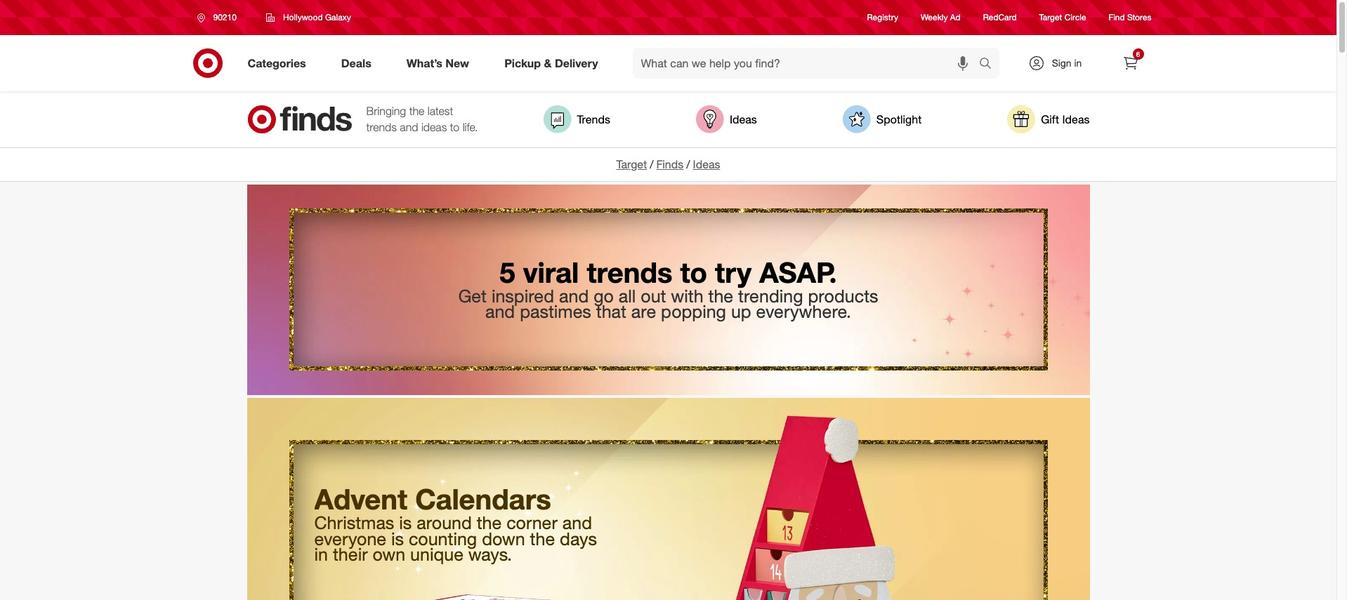 Task type: locate. For each thing, give the bounding box(es) containing it.
bringing
[[366, 104, 406, 118]]

is up own
[[399, 512, 412, 534]]

own
[[373, 544, 405, 566]]

ideas
[[421, 120, 447, 134]]

up
[[731, 301, 751, 323]]

5
[[500, 256, 515, 289]]

1 horizontal spatial target
[[1039, 12, 1062, 23]]

go
[[594, 285, 614, 307]]

are
[[631, 301, 656, 323]]

the right "with"
[[709, 285, 733, 307]]

1 vertical spatial target
[[616, 157, 647, 171]]

sign in
[[1052, 57, 1082, 69]]

to
[[450, 120, 460, 134], [680, 256, 707, 289]]

the left the days
[[530, 528, 555, 550]]

out
[[641, 285, 666, 307]]

finds
[[657, 157, 684, 171]]

trends
[[577, 112, 610, 126]]

christmas
[[314, 512, 394, 534]]

in right sign
[[1074, 57, 1082, 69]]

0 horizontal spatial trends
[[366, 120, 397, 134]]

/ right finds link
[[687, 157, 690, 171]]

the left latest
[[409, 104, 425, 118]]

0 horizontal spatial to
[[450, 120, 460, 134]]

0 vertical spatial target
[[1039, 12, 1062, 23]]

target / finds / ideas
[[616, 157, 720, 171]]

and inside advent calendars christmas is around the corner and everyone is counting down the days in their own unique ways.
[[563, 512, 592, 534]]

spotlight
[[877, 112, 922, 126]]

13"x16.5" christmas countdown punch box red - wondershop™, 16" wood santa christmas countdown sign red/white - wondershop™, 16" wood santa christmas countdown sign red/white - wondershop™, 8.25" wood gingerbread house 'days to christmas' tabletop countdown sign brown - wondershop™, 31.25" featherly friends fabric tree with birds hanging christmas countdown calendar green - wondershop™, 14" wood 'nights 'til christmas' advent calendar with wreath counter black/white - wondershop™, wood countdown calendar - threshold™, feeling smitten joon x moon animal advent calendar bath and body gift set - 24oz/12pc, lego city 2023 advent calendar building toy set 60381, lego star wars 2023 advent calendar holiday building set 75366, 18.78" battery operated lit 'sleeps 'til christmas' wood countdown sign cream - wondershop™ image
[[247, 398, 1090, 601]]

target circle
[[1039, 12, 1087, 23]]

galaxy
[[325, 12, 351, 22]]

gift ideas
[[1041, 112, 1090, 126]]

1 horizontal spatial trends
[[587, 256, 673, 289]]

0 horizontal spatial /
[[650, 157, 654, 171]]

ideas link
[[696, 105, 757, 133], [693, 157, 720, 171]]

find stores link
[[1109, 12, 1152, 24]]

0 vertical spatial to
[[450, 120, 460, 134]]

and right corner at the bottom left of page
[[563, 512, 592, 534]]

down
[[482, 528, 525, 550]]

0 horizontal spatial ideas
[[693, 157, 720, 171]]

trends down bringing
[[366, 120, 397, 134]]

1 vertical spatial ideas link
[[693, 157, 720, 171]]

viral
[[523, 256, 579, 289]]

in left the their
[[314, 544, 328, 566]]

2 / from the left
[[687, 157, 690, 171]]

search button
[[973, 48, 1006, 81]]

1 vertical spatial in
[[314, 544, 328, 566]]

trends
[[366, 120, 397, 134], [587, 256, 673, 289]]

1 horizontal spatial to
[[680, 256, 707, 289]]

weekly ad
[[921, 12, 961, 23]]

redcard link
[[983, 12, 1017, 24]]

to inside 5 viral trends to try asap. get inspired and go all out with the trending products and pastimes that are popping up everywhere.
[[680, 256, 707, 289]]

1 horizontal spatial ideas
[[730, 112, 757, 126]]

pickup & delivery
[[505, 56, 598, 70]]

ideas
[[730, 112, 757, 126], [1063, 112, 1090, 126], [693, 157, 720, 171]]

stores
[[1128, 12, 1152, 23]]

/ left finds
[[650, 157, 654, 171]]

weekly ad link
[[921, 12, 961, 24]]

and left ideas
[[400, 120, 418, 134]]

what's new link
[[395, 48, 487, 79]]

0 vertical spatial in
[[1074, 57, 1082, 69]]

2 horizontal spatial ideas
[[1063, 112, 1090, 126]]

to up popping
[[680, 256, 707, 289]]

what's new
[[407, 56, 469, 70]]

trends link
[[543, 105, 610, 133]]

target left finds
[[616, 157, 647, 171]]

deals link
[[329, 48, 389, 79]]

/
[[650, 157, 654, 171], [687, 157, 690, 171]]

What can we help you find? suggestions appear below search field
[[633, 48, 982, 79]]

new
[[446, 56, 469, 70]]

5 viral trends to try asap. get inspired and go all out with the trending products and pastimes that are popping up everywhere.
[[458, 256, 883, 323]]

90210
[[213, 12, 237, 22]]

target
[[1039, 12, 1062, 23], [616, 157, 647, 171]]

hollywood
[[283, 12, 323, 22]]

1 horizontal spatial in
[[1074, 57, 1082, 69]]

in inside advent calendars christmas is around the corner and everyone is counting down the days in their own unique ways.
[[314, 544, 328, 566]]

in
[[1074, 57, 1082, 69], [314, 544, 328, 566]]

counting
[[409, 528, 477, 550]]

circle
[[1065, 12, 1087, 23]]

is
[[399, 512, 412, 534], [391, 528, 404, 550]]

try
[[715, 256, 752, 289]]

corner
[[507, 512, 558, 534]]

target left circle
[[1039, 12, 1062, 23]]

trends up are
[[587, 256, 673, 289]]

the
[[409, 104, 425, 118], [709, 285, 733, 307], [477, 512, 502, 534], [530, 528, 555, 550]]

life.
[[463, 120, 478, 134]]

0 vertical spatial ideas link
[[696, 105, 757, 133]]

sign in link
[[1016, 48, 1104, 79]]

trends inside bringing the latest trends and ideas to life.
[[366, 120, 397, 134]]

redcard
[[983, 12, 1017, 23]]

calendars
[[415, 483, 551, 516]]

and
[[400, 120, 418, 134], [559, 285, 589, 307], [485, 301, 515, 323], [563, 512, 592, 534]]

pickup
[[505, 56, 541, 70]]

the up ways.
[[477, 512, 502, 534]]

1 vertical spatial to
[[680, 256, 707, 289]]

1 horizontal spatial /
[[687, 157, 690, 171]]

categories
[[248, 56, 306, 70]]

and inside bringing the latest trends and ideas to life.
[[400, 120, 418, 134]]

and left go
[[559, 285, 589, 307]]

that
[[596, 301, 627, 323]]

find
[[1109, 12, 1125, 23]]

trends inside 5 viral trends to try asap. get inspired and go all out with the trending products and pastimes that are popping up everywhere.
[[587, 256, 673, 289]]

all
[[619, 285, 636, 307]]

0 horizontal spatial target
[[616, 157, 647, 171]]

target link
[[616, 157, 647, 171]]

deals
[[341, 56, 371, 70]]

popping
[[661, 301, 726, 323]]

to left life.
[[450, 120, 460, 134]]

ways.
[[468, 544, 512, 566]]

latest
[[428, 104, 453, 118]]

categories link
[[236, 48, 324, 79]]

their
[[333, 544, 368, 566]]

target circle link
[[1039, 12, 1087, 24]]

0 vertical spatial trends
[[366, 120, 397, 134]]

registry link
[[867, 12, 899, 24]]

0 horizontal spatial in
[[314, 544, 328, 566]]

1 vertical spatial trends
[[587, 256, 673, 289]]

and down 5
[[485, 301, 515, 323]]

finds link
[[657, 157, 684, 171]]



Task type: describe. For each thing, give the bounding box(es) containing it.
what's
[[407, 56, 443, 70]]

advent
[[314, 483, 408, 516]]

registry
[[867, 12, 899, 23]]

products
[[808, 285, 879, 307]]

everyone
[[314, 528, 386, 550]]

trending
[[738, 285, 803, 307]]

target finds image
[[247, 105, 352, 133]]

pickup & delivery link
[[493, 48, 616, 79]]

find stores
[[1109, 12, 1152, 23]]

90210 button
[[188, 5, 251, 30]]

advent calendars christmas is around the corner and everyone is counting down the days in their own unique ways.
[[314, 483, 602, 566]]

days
[[560, 528, 597, 550]]

gift
[[1041, 112, 1059, 126]]

gift ideas link
[[1008, 105, 1090, 133]]

spotlight link
[[843, 105, 922, 133]]

target for target circle
[[1039, 12, 1062, 23]]

delivery
[[555, 56, 598, 70]]

around
[[417, 512, 472, 534]]

to inside bringing the latest trends and ideas to life.
[[450, 120, 460, 134]]

search
[[973, 57, 1006, 71]]

hollywood galaxy
[[283, 12, 351, 22]]

ad
[[950, 12, 961, 23]]

inspired
[[492, 285, 554, 307]]

bringing the latest trends and ideas to life.
[[366, 104, 478, 134]]

6
[[1136, 50, 1140, 58]]

hollywood galaxy button
[[257, 5, 360, 30]]

6 link
[[1115, 48, 1146, 79]]

is left unique
[[391, 528, 404, 550]]

the inside 5 viral trends to try asap. get inspired and go all out with the trending products and pastimes that are popping up everywhere.
[[709, 285, 733, 307]]

get
[[458, 285, 487, 307]]

asap.
[[760, 256, 837, 289]]

the inside bringing the latest trends and ideas to life.
[[409, 104, 425, 118]]

unique
[[410, 544, 464, 566]]

1 / from the left
[[650, 157, 654, 171]]

pastimes
[[520, 301, 591, 323]]

&
[[544, 56, 552, 70]]

sign
[[1052, 57, 1072, 69]]

in inside sign in link
[[1074, 57, 1082, 69]]

everywhere.
[[756, 301, 851, 323]]

weekly
[[921, 12, 948, 23]]

target for target / finds / ideas
[[616, 157, 647, 171]]

with
[[671, 285, 704, 307]]



Task type: vqa. For each thing, say whether or not it's contained in the screenshot.
- to the middle
no



